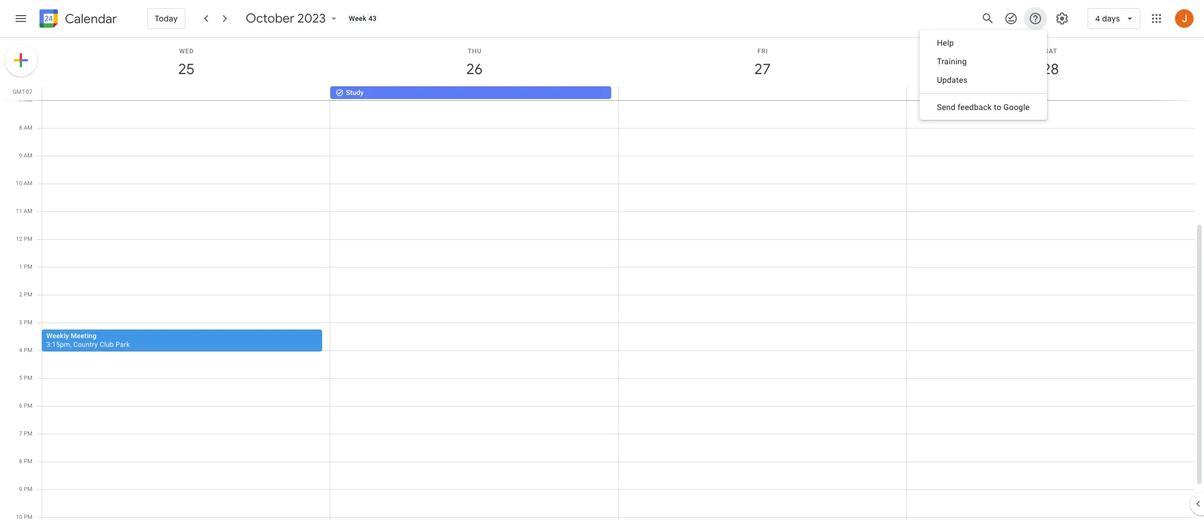 Task type: locate. For each thing, give the bounding box(es) containing it.
0 vertical spatial 4
[[1096, 13, 1101, 24]]

8 down 7 pm
[[19, 459, 22, 465]]

9 pm from the top
[[24, 459, 32, 465]]

pm for 8 pm
[[24, 459, 32, 465]]

pm right 6
[[24, 403, 32, 409]]

1 vertical spatial 8
[[19, 459, 22, 465]]

4 am from the top
[[24, 180, 32, 187]]

meeting
[[71, 332, 97, 340]]

1 8 from the top
[[19, 125, 22, 131]]

am up the 9 am
[[24, 125, 32, 131]]

28 link
[[1038, 56, 1065, 83]]

2 am from the top
[[24, 125, 32, 131]]

1 9 from the top
[[19, 152, 22, 159]]

9 for 9 am
[[19, 152, 22, 159]]

5 pm from the top
[[24, 347, 32, 354]]

7 for 7 pm
[[19, 431, 22, 437]]

9 am
[[19, 152, 32, 159]]

pm right "1"
[[24, 264, 32, 270]]

send
[[937, 103, 956, 112]]

gmt-07
[[13, 89, 32, 95]]

pm right 2
[[24, 292, 32, 298]]

am down 8 am
[[24, 152, 32, 159]]

25
[[177, 60, 194, 79]]

4 inside popup button
[[1096, 13, 1101, 24]]

0 vertical spatial 9
[[19, 152, 22, 159]]

fri 27
[[754, 48, 771, 79]]

2 7 from the top
[[19, 431, 22, 437]]

8 am
[[19, 125, 32, 131]]

0 vertical spatial 7
[[19, 97, 22, 103]]

3 pm from the top
[[24, 292, 32, 298]]

fri
[[758, 48, 769, 55]]

26 link
[[461, 56, 488, 83]]

3 pm
[[19, 319, 32, 326]]

1 vertical spatial 4
[[19, 347, 22, 354]]

8 pm from the top
[[24, 431, 32, 437]]

am for 9 am
[[24, 152, 32, 159]]

9 up 10
[[19, 152, 22, 159]]

cell
[[42, 86, 330, 100], [619, 86, 907, 100], [907, 86, 1195, 100]]

feedback
[[958, 103, 992, 112]]

calendar element
[[37, 7, 117, 32]]

to
[[994, 103, 1002, 112]]

0 vertical spatial 8
[[19, 125, 22, 131]]

cell down 28 link
[[907, 86, 1195, 100]]

9
[[19, 152, 22, 159], [19, 486, 22, 493]]

thu 26
[[466, 48, 482, 79]]

grid
[[0, 38, 1205, 521]]

2
[[19, 292, 22, 298]]

pm right 12
[[24, 236, 32, 242]]

today button
[[147, 5, 185, 32]]

12
[[16, 236, 22, 242]]

pm up 8 pm
[[24, 431, 32, 437]]

pm right 3
[[24, 319, 32, 326]]

pm right "5"
[[24, 375, 32, 381]]

1 am from the top
[[24, 97, 32, 103]]

5 am from the top
[[24, 208, 32, 215]]

8
[[19, 125, 22, 131], [19, 459, 22, 465]]

6 pm from the top
[[24, 375, 32, 381]]

27
[[754, 60, 771, 79]]

2 8 from the top
[[19, 459, 22, 465]]

7 am
[[19, 97, 32, 103]]

7 down 6
[[19, 431, 22, 437]]

pm for 5 pm
[[24, 375, 32, 381]]

1 7 from the top
[[19, 97, 22, 103]]

pm
[[24, 236, 32, 242], [24, 264, 32, 270], [24, 292, 32, 298], [24, 319, 32, 326], [24, 347, 32, 354], [24, 375, 32, 381], [24, 403, 32, 409], [24, 431, 32, 437], [24, 459, 32, 465], [24, 486, 32, 493]]

am right 10
[[24, 180, 32, 187]]

2 9 from the top
[[19, 486, 22, 493]]

study row
[[37, 86, 1205, 100]]

days
[[1103, 13, 1121, 24]]

4 left days
[[1096, 13, 1101, 24]]

43
[[369, 14, 377, 23]]

1 vertical spatial 7
[[19, 431, 22, 437]]

,
[[70, 341, 72, 349]]

am down 07
[[24, 97, 32, 103]]

main drawer image
[[14, 12, 28, 26]]

10 pm from the top
[[24, 486, 32, 493]]

gmt-
[[13, 89, 26, 95]]

1 pm from the top
[[24, 236, 32, 242]]

menu containing help
[[920, 30, 1048, 120]]

wed 25
[[177, 48, 194, 79]]

7 pm from the top
[[24, 403, 32, 409]]

10 am
[[16, 180, 32, 187]]

study button
[[330, 86, 612, 99]]

am
[[24, 97, 32, 103], [24, 125, 32, 131], [24, 152, 32, 159], [24, 180, 32, 187], [24, 208, 32, 215]]

7
[[19, 97, 22, 103], [19, 431, 22, 437]]

updates menu item
[[920, 71, 1048, 89]]

07
[[26, 89, 32, 95]]

12 pm
[[16, 236, 32, 242]]

4 pm from the top
[[24, 319, 32, 326]]

7 down the gmt-
[[19, 97, 22, 103]]

1 horizontal spatial 4
[[1096, 13, 1101, 24]]

8 for 8 pm
[[19, 459, 22, 465]]

0 horizontal spatial 4
[[19, 347, 22, 354]]

cell down 27 link
[[619, 86, 907, 100]]

4 days
[[1096, 13, 1121, 24]]

8 down 7 am
[[19, 125, 22, 131]]

google
[[1004, 103, 1030, 112]]

pm up 5 pm
[[24, 347, 32, 354]]

pm down 8 pm
[[24, 486, 32, 493]]

2 cell from the left
[[619, 86, 907, 100]]

week
[[349, 14, 367, 23]]

pm down 7 pm
[[24, 459, 32, 465]]

4
[[1096, 13, 1101, 24], [19, 347, 22, 354]]

8 for 8 am
[[19, 125, 22, 131]]

am right '11'
[[24, 208, 32, 215]]

menu
[[920, 30, 1048, 120]]

training menu item
[[920, 52, 1048, 71]]

3 am from the top
[[24, 152, 32, 159]]

am for 8 am
[[24, 125, 32, 131]]

2 pm from the top
[[24, 264, 32, 270]]

1 vertical spatial 9
[[19, 486, 22, 493]]

cell down 25 link
[[42, 86, 330, 100]]

9 down 8 pm
[[19, 486, 22, 493]]

4 down 3
[[19, 347, 22, 354]]

28
[[1042, 60, 1059, 79]]



Task type: describe. For each thing, give the bounding box(es) containing it.
settings menu image
[[1056, 12, 1070, 26]]

weekly meeting 3:15pm , country club park
[[46, 332, 130, 349]]

5
[[19, 375, 22, 381]]

1 cell from the left
[[42, 86, 330, 100]]

4 pm
[[19, 347, 32, 354]]

am for 11 am
[[24, 208, 32, 215]]

5 pm
[[19, 375, 32, 381]]

9 for 9 pm
[[19, 486, 22, 493]]

26
[[466, 60, 482, 79]]

pm for 6 pm
[[24, 403, 32, 409]]

3 cell from the left
[[907, 86, 1195, 100]]

october 2023 button
[[241, 10, 344, 27]]

pm for 1 pm
[[24, 264, 32, 270]]

club
[[100, 341, 114, 349]]

sat 28
[[1042, 48, 1059, 79]]

calendar
[[65, 11, 117, 27]]

pm for 9 pm
[[24, 486, 32, 493]]

25 link
[[173, 56, 200, 83]]

6 pm
[[19, 403, 32, 409]]

27 link
[[750, 56, 776, 83]]

am for 7 am
[[24, 97, 32, 103]]

4 for 4 pm
[[19, 347, 22, 354]]

4 days button
[[1088, 5, 1141, 32]]

pm for 3 pm
[[24, 319, 32, 326]]

3:15pm
[[46, 341, 70, 349]]

training
[[937, 57, 967, 66]]

11
[[16, 208, 22, 215]]

sat
[[1045, 48, 1058, 55]]

send feedback to google
[[937, 103, 1030, 112]]

pm for 7 pm
[[24, 431, 32, 437]]

country
[[73, 341, 98, 349]]

pm for 12 pm
[[24, 236, 32, 242]]

study
[[346, 89, 364, 97]]

park
[[116, 341, 130, 349]]

calendar heading
[[63, 11, 117, 27]]

wed
[[179, 48, 194, 55]]

am for 10 am
[[24, 180, 32, 187]]

1
[[19, 264, 22, 270]]

pm for 4 pm
[[24, 347, 32, 354]]

8 pm
[[19, 459, 32, 465]]

11 am
[[16, 208, 32, 215]]

2 pm
[[19, 292, 32, 298]]

week 43
[[349, 14, 377, 23]]

help menu item
[[920, 34, 1048, 52]]

1 pm
[[19, 264, 32, 270]]

3
[[19, 319, 22, 326]]

support image
[[1029, 12, 1043, 26]]

october
[[246, 10, 295, 27]]

send feedback to google menu item
[[920, 98, 1048, 117]]

2023
[[297, 10, 326, 27]]

9 pm
[[19, 486, 32, 493]]

thu
[[468, 48, 482, 55]]

grid containing 25
[[0, 38, 1205, 521]]

4 for 4 days
[[1096, 13, 1101, 24]]

help
[[937, 38, 955, 48]]

7 pm
[[19, 431, 32, 437]]

updates
[[937, 75, 968, 85]]

october 2023
[[246, 10, 326, 27]]

6
[[19, 403, 22, 409]]

weekly
[[46, 332, 69, 340]]

7 for 7 am
[[19, 97, 22, 103]]

10
[[16, 180, 22, 187]]

pm for 2 pm
[[24, 292, 32, 298]]

today
[[155, 13, 178, 24]]



Task type: vqa. For each thing, say whether or not it's contained in the screenshot.
"cell"
yes



